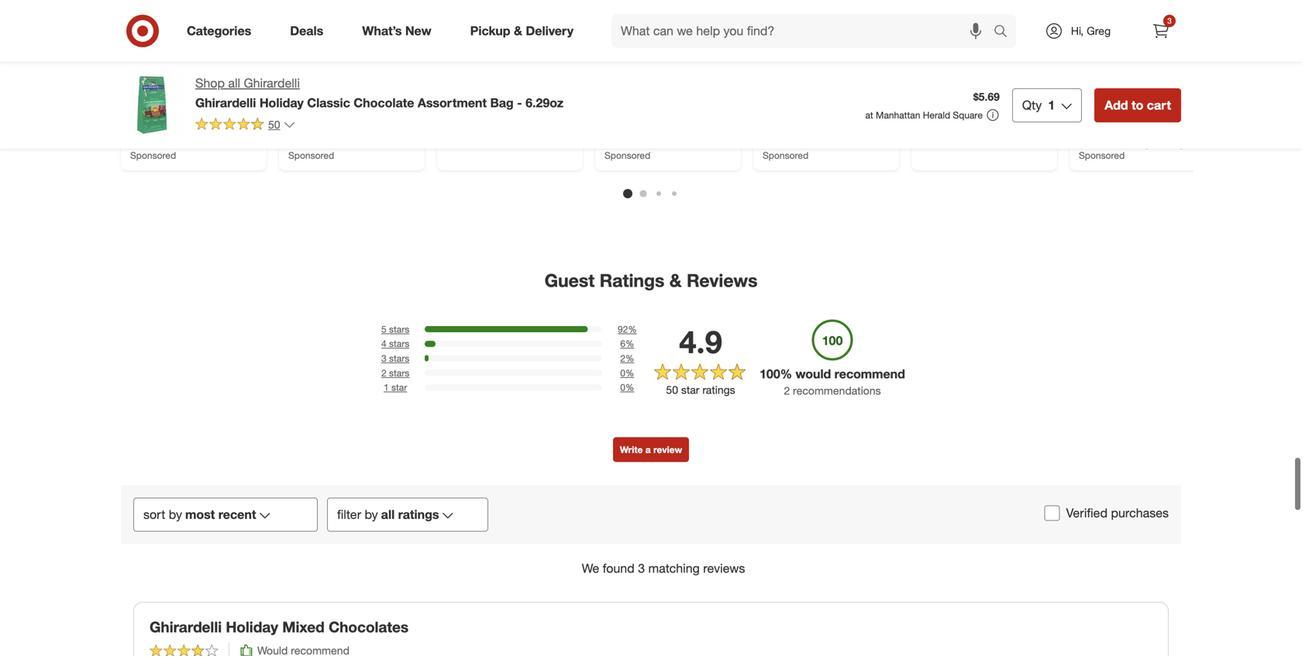 Task type: locate. For each thing, give the bounding box(es) containing it.
0 vertical spatial 2
[[620, 353, 626, 364]]

stars for 5 stars
[[389, 324, 409, 335]]

verified
[[1066, 506, 1108, 521]]

0 horizontal spatial assortment
[[321, 136, 377, 149]]

2 vertical spatial 3
[[638, 561, 645, 576]]

5 stars
[[381, 324, 409, 335]]

variety
[[341, 149, 374, 163]]

silky
[[288, 122, 311, 136]]

0 for stars
[[620, 367, 626, 379]]

sugar
[[1165, 109, 1194, 122]]

all inside the shop all ghirardelli ghirardelli holiday classic chocolate assortment bag - 6.29oz
[[228, 76, 240, 91]]

1 vertical spatial bag
[[838, 122, 857, 136]]

hershey's
[[1079, 109, 1128, 122]]

smooth
[[314, 122, 352, 136]]

by right 'filter'
[[365, 507, 378, 522]]

0 vertical spatial ratings
[[703, 384, 735, 397]]

star down 2 stars
[[391, 382, 407, 394]]

holiday inside ferrero rocher collection chocolate holiday box - 4.6oz sponsored
[[657, 122, 694, 136]]

by right sort
[[169, 507, 182, 522]]

1 vertical spatial 50
[[666, 384, 678, 397]]

assortment down promises
[[321, 136, 377, 149]]

chocolate left collection
[[605, 122, 654, 136]]

5 sponsored from the left
[[1079, 149, 1125, 161]]

chocolate inside the shop all ghirardelli ghirardelli holiday classic chocolate assortment bag - 6.29oz
[[354, 95, 414, 110]]

all right 'filter'
[[381, 507, 395, 522]]

50 left silky
[[268, 118, 280, 131]]

purchases
[[1111, 506, 1169, 521]]

1 stars from the top
[[389, 324, 409, 335]]

delivery
[[526, 23, 574, 38]]

spearmint regular strength - 0.49oz image
[[446, 0, 574, 86]]

holiday inside the shop all ghirardelli ghirardelli holiday classic chocolate assortment bag - 6.29oz
[[260, 95, 304, 110]]

1 vertical spatial 3
[[381, 353, 387, 364]]

ratings right 'filter'
[[398, 507, 439, 522]]

92
[[618, 324, 628, 335]]

1 star
[[384, 382, 407, 394]]

2 0 % from the top
[[620, 382, 634, 394]]

6 %
[[620, 338, 634, 350]]

0 vertical spatial 0 %
[[620, 367, 634, 379]]

ferrero rocher collection chocolate holiday box - 4.6oz image
[[605, 0, 732, 86]]

1 vertical spatial 2
[[381, 367, 387, 379]]

bar
[[968, 109, 985, 122], [974, 122, 991, 136]]

stars up 2 stars
[[389, 353, 409, 364]]

2 horizontal spatial assortment
[[763, 122, 819, 136]]

ghirardelli
[[244, 76, 300, 91], [195, 95, 256, 110], [763, 109, 812, 122], [150, 619, 222, 637]]

& right pickup
[[514, 23, 522, 38]]

1 horizontal spatial 3
[[638, 561, 645, 576]]

herald
[[923, 109, 950, 121]]

holiday right dove on the top left of the page
[[316, 109, 353, 122]]

2 left recommendations
[[784, 384, 790, 398]]

1 horizontal spatial by
[[365, 507, 378, 522]]

4.9
[[679, 323, 722, 361]]

write
[[620, 444, 643, 456]]

assortment up strength on the top left of page
[[418, 95, 487, 110]]

% inside 100 % would recommend 2 recommendations
[[780, 367, 792, 382]]

2 vertical spatial 2
[[784, 384, 790, 398]]

1 horizontal spatial &
[[670, 270, 682, 291]]

write a review
[[620, 444, 682, 456]]

0 vertical spatial 50
[[268, 118, 280, 131]]

- inside $8.99 quest nutrition chocolatey peanut coated candies - 4ct sponsored
[[212, 136, 216, 149]]

all
[[228, 76, 240, 91], [381, 507, 395, 522]]

Verified purchases checkbox
[[1045, 506, 1060, 521]]

assortment
[[418, 95, 487, 110], [763, 122, 819, 136], [321, 136, 377, 149]]

$3.29
[[446, 95, 473, 109]]

50
[[268, 118, 280, 131], [666, 384, 678, 397]]

1 vertical spatial ratings
[[398, 507, 439, 522]]

0 vertical spatial 3
[[1168, 16, 1172, 26]]

4 sponsored from the left
[[763, 149, 809, 161]]

flavor
[[288, 136, 318, 149]]

snowmen
[[815, 109, 863, 122]]

0 horizontal spatial 3
[[381, 353, 387, 364]]

50 for 50
[[268, 118, 280, 131]]

2 horizontal spatial 2
[[784, 384, 790, 398]]

0 horizontal spatial 1
[[384, 382, 389, 394]]

stars up 1 star in the bottom left of the page
[[389, 367, 409, 379]]

1 vertical spatial 0 %
[[620, 382, 634, 394]]

ratings
[[600, 270, 665, 291]]

star for 1
[[391, 382, 407, 394]]

2 %
[[620, 353, 634, 364]]

0 horizontal spatial 50
[[268, 118, 280, 131]]

3 link
[[1144, 14, 1178, 48]]

mr
[[921, 109, 934, 122]]

recommendations
[[793, 384, 881, 398]]

1 by from the left
[[169, 507, 182, 522]]

bag
[[490, 95, 514, 110], [838, 122, 857, 136]]

6
[[620, 338, 626, 350]]

sponsored inside the ghirardelli snowmen assortment xl bag - 12.2oz sponsored
[[763, 149, 809, 161]]

0 horizontal spatial bag
[[490, 95, 514, 110]]

ferrero
[[605, 109, 640, 122]]

stars up 4 stars
[[389, 324, 409, 335]]

1 horizontal spatial 2
[[620, 353, 626, 364]]

3 right found at the bottom left of page
[[638, 561, 645, 576]]

chocolate down silky
[[288, 149, 338, 163]]

3 for 3
[[1168, 16, 1172, 26]]

sponsored
[[130, 149, 176, 161], [288, 149, 334, 161], [605, 149, 651, 161], [763, 149, 809, 161], [1079, 149, 1125, 161]]

pickup
[[470, 23, 510, 38]]

verified purchases
[[1066, 506, 1169, 521]]

1 vertical spatial 1
[[384, 382, 389, 394]]

% for 1 star
[[626, 382, 634, 394]]

write a review button
[[613, 437, 689, 462]]

chocolate inside ferrero rocher collection chocolate holiday box - 4.6oz sponsored
[[605, 122, 654, 136]]

2 stars from the top
[[389, 338, 409, 350]]

star down 4.9
[[681, 384, 700, 397]]

3 stars from the top
[[389, 353, 409, 364]]

92 %
[[618, 324, 637, 335]]

chocolate down herald
[[921, 122, 971, 136]]

1 0 % from the top
[[620, 367, 634, 379]]

1 horizontal spatial assortment
[[418, 95, 487, 110]]

mr beast bar - original chocolate bar -2.11oz image
[[921, 0, 1048, 86]]

3 sponsored from the left
[[605, 149, 651, 161]]

stars down 5 stars
[[389, 338, 409, 350]]

0 vertical spatial &
[[514, 23, 522, 38]]

&
[[514, 23, 522, 38], [670, 270, 682, 291]]

xl
[[822, 122, 835, 136]]

0 %
[[620, 367, 634, 379], [620, 382, 634, 394]]

a
[[646, 444, 651, 456]]

50 up review
[[666, 384, 678, 397]]

1 sponsored from the left
[[130, 149, 176, 161]]

1 horizontal spatial bag
[[838, 122, 857, 136]]

4 stars
[[381, 338, 409, 350]]

1 right qty
[[1048, 98, 1055, 113]]

spearmint
[[446, 109, 497, 122]]

1 vertical spatial 0
[[620, 382, 626, 394]]

classic
[[307, 95, 350, 110]]

0 horizontal spatial star
[[391, 382, 407, 394]]

by
[[169, 507, 182, 522], [365, 507, 378, 522]]

$4.99 dove holiday promises silky smooth three flavor assortment chocolate variety pack - 8.2oz
[[288, 95, 408, 177]]

0 horizontal spatial &
[[514, 23, 522, 38]]

chocolate up three
[[354, 95, 414, 110]]

2 0 from the top
[[620, 382, 626, 394]]

3 down 4
[[381, 353, 387, 364]]

1 horizontal spatial all
[[381, 507, 395, 522]]

stars for 4 stars
[[389, 338, 409, 350]]

bag inside the shop all ghirardelli ghirardelli holiday classic chocolate assortment bag - 6.29oz
[[490, 95, 514, 110]]

assortment inside $4.99 dove holiday promises silky smooth three flavor assortment chocolate variety pack - 8.2oz
[[321, 136, 377, 149]]

all right the shop
[[228, 76, 240, 91]]

dove holiday promises silky smooth three flavor assortment chocolate variety pack - 8.2oz image
[[288, 0, 415, 86]]

matching
[[648, 561, 700, 576]]

search
[[987, 25, 1024, 40]]

$8.99 quest nutrition chocolatey peanut coated candies - 4ct sponsored
[[130, 95, 234, 161]]

cart
[[1147, 98, 1171, 113]]

12.2oz
[[763, 136, 795, 149]]

kisses
[[1131, 109, 1162, 122]]

holiday down kisses
[[1115, 136, 1151, 149]]

holiday up silky
[[260, 95, 304, 110]]

-
[[517, 95, 522, 110], [988, 109, 992, 122], [491, 122, 495, 136], [719, 122, 723, 136], [860, 122, 865, 136], [994, 122, 998, 136], [212, 136, 216, 149], [1189, 136, 1193, 149], [404, 149, 408, 163]]

hi, greg
[[1071, 24, 1111, 38]]

1 horizontal spatial 50
[[666, 384, 678, 397]]

0 vertical spatial bag
[[490, 95, 514, 110]]

0 horizontal spatial all
[[228, 76, 240, 91]]

2 by from the left
[[365, 507, 378, 522]]

assortment left the xl
[[763, 122, 819, 136]]

0 vertical spatial all
[[228, 76, 240, 91]]

manhattan
[[876, 109, 920, 121]]

shop
[[195, 76, 225, 91]]

add
[[1105, 98, 1128, 113]]

9oz
[[1079, 149, 1096, 163]]

ratings down 4.9
[[703, 384, 735, 397]]

1 0 from the top
[[620, 367, 626, 379]]

% for 4 stars
[[626, 338, 634, 350]]

0 vertical spatial 0
[[620, 367, 626, 379]]

2 down 6
[[620, 353, 626, 364]]

square
[[953, 109, 983, 121]]

& right ratings
[[670, 270, 682, 291]]

chocolate
[[354, 95, 414, 110], [605, 122, 654, 136], [921, 122, 971, 136], [288, 149, 338, 163]]

at
[[865, 109, 873, 121]]

holiday left box
[[657, 122, 694, 136]]

%
[[628, 324, 637, 335], [626, 338, 634, 350], [626, 353, 634, 364], [780, 367, 792, 382], [626, 367, 634, 379], [626, 382, 634, 394]]

& inside pickup & delivery link
[[514, 23, 522, 38]]

mr beast bar - original chocolate bar -2.11oz link
[[921, 0, 1048, 148]]

0 horizontal spatial 2
[[381, 367, 387, 379]]

0 horizontal spatial by
[[169, 507, 182, 522]]

3 right greg
[[1168, 16, 1172, 26]]

4 stars from the top
[[389, 367, 409, 379]]

by for filter by
[[365, 507, 378, 522]]

sponsored inside $8.99 quest nutrition chocolatey peanut coated candies - 4ct sponsored
[[130, 149, 176, 161]]

% for 5 stars
[[628, 324, 637, 335]]

4ct
[[219, 136, 234, 149]]

2 up 1 star in the bottom left of the page
[[381, 367, 387, 379]]

promises
[[356, 109, 401, 122]]

pack
[[377, 149, 401, 163]]

1 down 2 stars
[[384, 382, 389, 394]]

1 horizontal spatial star
[[681, 384, 700, 397]]

1
[[1048, 98, 1055, 113], [384, 382, 389, 394]]

2 horizontal spatial 3
[[1168, 16, 1172, 26]]

hi,
[[1071, 24, 1084, 38]]

bag up 0.49oz
[[490, 95, 514, 110]]

- inside $4.49 hershey's kisses sugar cookie flavored white crème holiday candy - 9oz
[[1189, 136, 1193, 149]]

bag right the xl
[[838, 122, 857, 136]]

5
[[381, 324, 387, 335]]

0 vertical spatial 1
[[1048, 98, 1055, 113]]



Task type: describe. For each thing, give the bounding box(es) containing it.
found
[[603, 561, 635, 576]]

1 horizontal spatial 1
[[1048, 98, 1055, 113]]

0 for star
[[620, 382, 626, 394]]

deals link
[[277, 14, 343, 48]]

2.11oz
[[998, 122, 1030, 136]]

$4.49
[[1079, 95, 1105, 109]]

we
[[582, 561, 599, 576]]

0 % for stars
[[620, 367, 634, 379]]

stars for 3 stars
[[389, 353, 409, 364]]

50 link
[[195, 117, 296, 135]]

reviews
[[687, 270, 758, 291]]

$8.99
[[130, 95, 157, 109]]

ghirardelli inside the ghirardelli snowmen assortment xl bag - 12.2oz sponsored
[[763, 109, 812, 122]]

crème
[[1079, 136, 1112, 149]]

what's new link
[[349, 14, 451, 48]]

2 sponsored from the left
[[288, 149, 334, 161]]

8.2oz
[[288, 163, 315, 177]]

recent
[[218, 507, 256, 522]]

cookie
[[1079, 122, 1113, 136]]

would
[[796, 367, 831, 382]]

qty
[[1022, 98, 1042, 113]]

0 % for star
[[620, 382, 634, 394]]

qty 1
[[1022, 98, 1055, 113]]

beast
[[937, 109, 965, 122]]

box
[[697, 122, 716, 136]]

ghirardelli holiday mixed chocolates
[[150, 619, 409, 637]]

1 vertical spatial all
[[381, 507, 395, 522]]

quest nutrition chocolatey peanut coated candies - 4ct image
[[130, 0, 257, 86]]

- inside the ghirardelli snowmen assortment xl bag - 12.2oz sponsored
[[860, 122, 865, 136]]

- inside the shop all ghirardelli ghirardelli holiday classic chocolate assortment bag - 6.29oz
[[517, 95, 522, 110]]

dove
[[288, 109, 313, 122]]

strength
[[446, 122, 488, 136]]

peanut
[[188, 122, 222, 136]]

holiday left mixed
[[226, 619, 278, 637]]

greg
[[1087, 24, 1111, 38]]

1 horizontal spatial ratings
[[703, 384, 735, 397]]

$4.49 hershey's kisses sugar cookie flavored white crème holiday candy - 9oz
[[1079, 95, 1194, 163]]

chocolates
[[329, 619, 409, 637]]

2 inside 100 % would recommend 2 recommendations
[[784, 384, 790, 398]]

original
[[995, 109, 1032, 122]]

regular
[[500, 109, 537, 122]]

mixed
[[282, 619, 325, 637]]

most
[[185, 507, 215, 522]]

3 for 3 stars
[[381, 353, 387, 364]]

image of ghirardelli holiday classic chocolate assortment bag - 6.29oz image
[[121, 74, 183, 136]]

$5.69
[[973, 90, 1000, 104]]

by for sort by
[[169, 507, 182, 522]]

rocher
[[643, 109, 678, 122]]

collection
[[681, 109, 730, 122]]

star for 50
[[681, 384, 700, 397]]

shop all ghirardelli ghirardelli holiday classic chocolate assortment bag - 6.29oz
[[195, 76, 564, 110]]

assortment inside the ghirardelli snowmen assortment xl bag - 12.2oz sponsored
[[763, 122, 819, 136]]

100 % would recommend 2 recommendations
[[760, 367, 905, 398]]

4.6oz
[[605, 136, 631, 149]]

- inside $4.99 dove holiday promises silky smooth three flavor assortment chocolate variety pack - 8.2oz
[[404, 149, 408, 163]]

1 vertical spatial &
[[670, 270, 682, 291]]

$3.29 spearmint regular strength - 0.49oz
[[446, 95, 537, 136]]

% for 3 stars
[[626, 353, 634, 364]]

filter by all ratings
[[337, 507, 439, 522]]

at manhattan herald square
[[865, 109, 983, 121]]

holiday inside $4.49 hershey's kisses sugar cookie flavored white crème holiday candy - 9oz
[[1115, 136, 1151, 149]]

50 for 50 star ratings
[[666, 384, 678, 397]]

add to cart button
[[1095, 88, 1181, 122]]

pickup & delivery
[[470, 23, 574, 38]]

three
[[355, 122, 383, 136]]

bar down square
[[974, 122, 991, 136]]

mr beast bar - original chocolate bar -2.11oz
[[921, 109, 1032, 136]]

chocolate inside the mr beast bar - original chocolate bar -2.11oz
[[921, 122, 971, 136]]

sort
[[143, 507, 165, 522]]

ghirardelli snowmen assortment xl bag - 12.2oz image
[[763, 0, 890, 86]]

- inside ferrero rocher collection chocolate holiday box - 4.6oz sponsored
[[719, 122, 723, 136]]

% for 2 stars
[[626, 367, 634, 379]]

sort by most recent
[[143, 507, 256, 522]]

chocolatey
[[130, 122, 185, 136]]

nutrition
[[162, 109, 204, 122]]

pickup & delivery link
[[457, 14, 593, 48]]

2 for 2 stars
[[381, 367, 387, 379]]

2 for 2 %
[[620, 353, 626, 364]]

search button
[[987, 14, 1024, 51]]

review
[[653, 444, 682, 456]]

chocolate inside $4.99 dove holiday promises silky smooth three flavor assortment chocolate variety pack - 8.2oz
[[288, 149, 338, 163]]

4
[[381, 338, 387, 350]]

bag inside the ghirardelli snowmen assortment xl bag - 12.2oz sponsored
[[838, 122, 857, 136]]

guest ratings & reviews
[[545, 270, 758, 291]]

candies
[[169, 136, 209, 149]]

0 horizontal spatial ratings
[[398, 507, 439, 522]]

stars for 2 stars
[[389, 367, 409, 379]]

holiday inside $4.99 dove holiday promises silky smooth three flavor assortment chocolate variety pack - 8.2oz
[[316, 109, 353, 122]]

hershey's kisses sugar cookie flavored white crème holiday candy - 9oz image
[[1079, 0, 1206, 86]]

What can we help you find? suggestions appear below search field
[[612, 14, 998, 48]]

to
[[1132, 98, 1144, 113]]

assortment inside the shop all ghirardelli ghirardelli holiday classic chocolate assortment bag - 6.29oz
[[418, 95, 487, 110]]

$4.99
[[288, 95, 315, 109]]

sponsored inside ferrero rocher collection chocolate holiday box - 4.6oz sponsored
[[605, 149, 651, 161]]

bar down "$5.69"
[[968, 109, 985, 122]]

what's new
[[362, 23, 431, 38]]

ferrero rocher collection chocolate holiday box - 4.6oz sponsored
[[605, 109, 730, 161]]

- inside the "$3.29 spearmint regular strength - 0.49oz"
[[491, 122, 495, 136]]

flavored
[[1116, 122, 1158, 136]]

coated
[[130, 136, 166, 149]]

0.49oz
[[498, 122, 531, 136]]

categories link
[[174, 14, 271, 48]]

deals
[[290, 23, 323, 38]]

new
[[405, 23, 431, 38]]

candy
[[1154, 136, 1186, 149]]



Task type: vqa. For each thing, say whether or not it's contained in the screenshot.
Sponsored inside the '$8.99 Quest Nutrition Chocolatey Peanut Coated Candies - 4ct Sponsored'
yes



